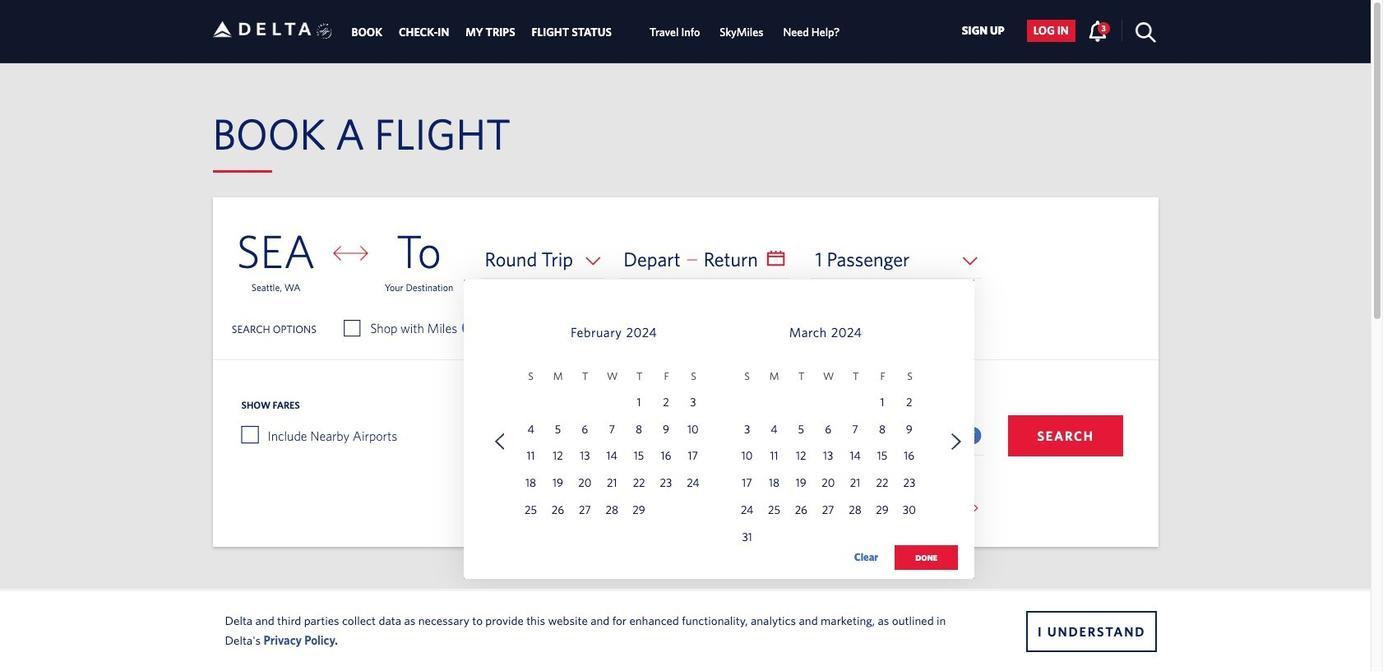 Task type: describe. For each thing, give the bounding box(es) containing it.
delta air lines image
[[213, 4, 311, 55]]

calendar expanded, use arrow keys to select date application
[[464, 280, 975, 587]]

dropdown caret image
[[967, 503, 984, 514]]



Task type: vqa. For each thing, say whether or not it's contained in the screenshot.
the left This link opens another site in a new window that may not follow the same accessibility policies as Delta Air Lines. Image
no



Task type: locate. For each thing, give the bounding box(es) containing it.
skyteam image
[[317, 6, 332, 57]]

None checkbox
[[241, 426, 258, 443]]

Meeting Code (Optional) text field
[[769, 417, 985, 456]]

None text field
[[620, 240, 790, 279]]

None checkbox
[[345, 320, 360, 336]]

None field
[[481, 240, 605, 279], [812, 240, 982, 279], [481, 240, 605, 279], [812, 240, 982, 279]]

advance search hero image image
[[0, 593, 1371, 671]]

tab list
[[343, 0, 850, 62]]

tab panel
[[213, 197, 1159, 587]]



